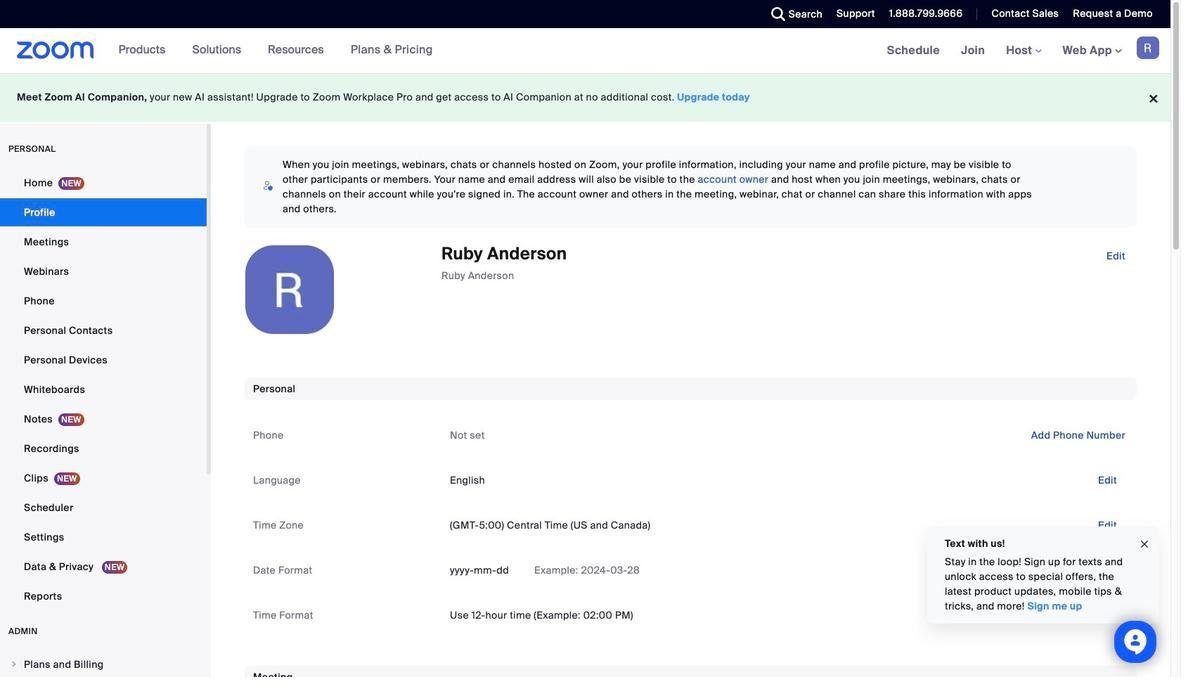Task type: describe. For each thing, give the bounding box(es) containing it.
right image
[[10, 660, 18, 669]]

product information navigation
[[108, 28, 444, 73]]

zoom logo image
[[17, 41, 94, 59]]

edit user photo image
[[279, 283, 301, 296]]

personal menu menu
[[0, 169, 207, 612]]

profile picture image
[[1137, 37, 1160, 59]]



Task type: vqa. For each thing, say whether or not it's contained in the screenshot.
BANNER
yes



Task type: locate. For each thing, give the bounding box(es) containing it.
close image
[[1139, 536, 1151, 552]]

user photo image
[[245, 245, 334, 334]]

footer
[[0, 73, 1171, 122]]

menu item
[[0, 651, 207, 677]]

banner
[[0, 28, 1171, 74]]

meetings navigation
[[877, 28, 1171, 74]]



